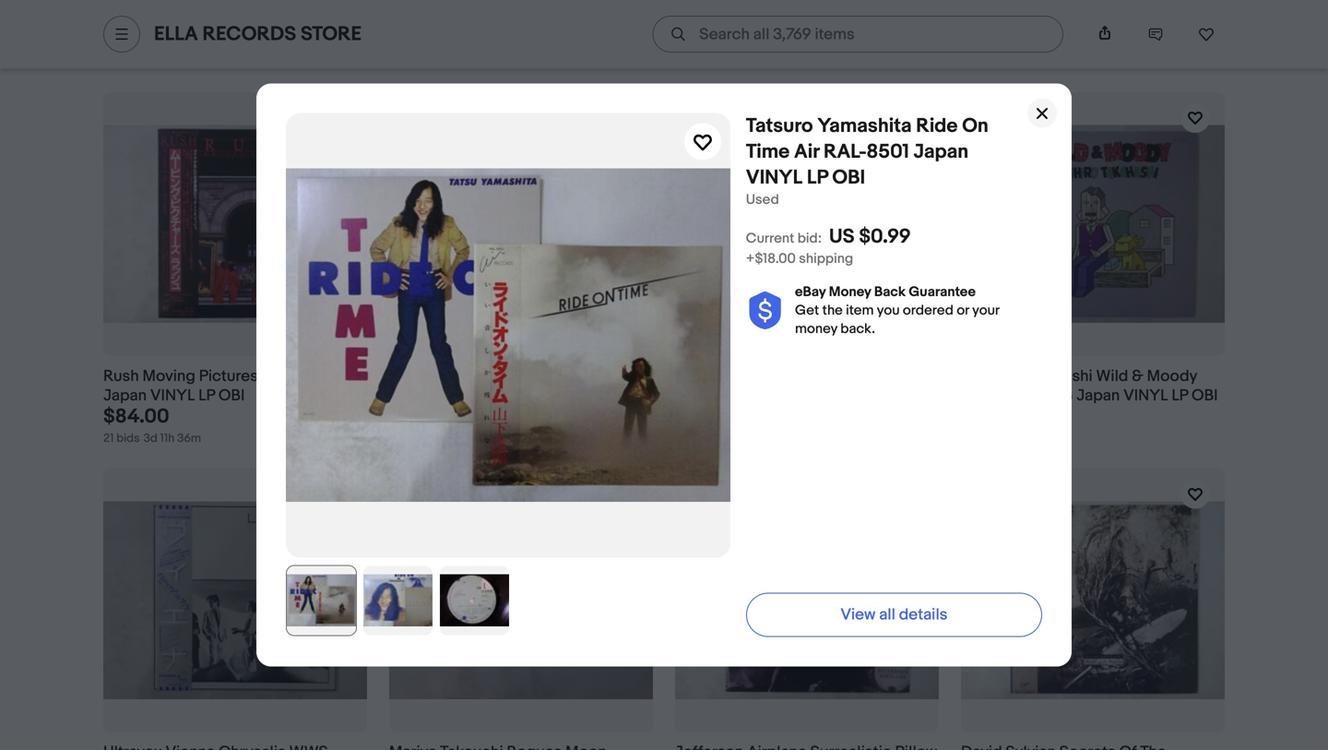 Task type: describe. For each thing, give the bounding box(es) containing it.
bids for $1.93
[[685, 431, 708, 446]]

3d left 48m
[[426, 55, 441, 70]]

$5.50
[[103, 29, 156, 53]]

tatsuro for tatsuro yamashita ride on time air ral-8501 japan  vinyl lp obi
[[389, 367, 442, 386]]

wild
[[1097, 367, 1129, 386]]

view
[[841, 605, 876, 625]]

toshiki kadomatsu weekend fly to the sun air records ral-8841 japan vinyl lp obi
[[961, 0, 1224, 48]]

air inside toshiki kadomatsu weekend fly to the sun air records ral-8841 japan vinyl lp obi
[[1022, 10, 1041, 29]]

11h for $84.00
[[160, 431, 175, 446]]

vinyl inside masayoshi takanaka an insatiable high kitty records mkf 1023 japan vinyl lp
[[675, 29, 720, 48]]

3d for $10.50
[[712, 55, 726, 70]]

picture 3 of 3 image
[[440, 566, 509, 635]]

promise
[[144, 0, 202, 10]]

$1.93
[[675, 405, 721, 429]]

2 4 from the left
[[389, 55, 397, 70]]

682
[[287, 0, 315, 10]]

bid
[[396, 431, 413, 446]]

japan inside sade promise epic 28 3p-682 japan vinyl lp obi $5.50 4 bids 3d 11h 50m
[[318, 0, 362, 10]]

1
[[389, 431, 393, 446]]

save this seller ellarecords2005 image
[[1199, 26, 1215, 42]]

yukihiro takahashi wild & moody yen ylr-22005 japan  vinyl lp obi button
[[961, 367, 1225, 406]]

kadomatsu
[[1015, 0, 1096, 10]]

picture 2 of 3 image
[[364, 566, 433, 635]]

rush moving pictures epic 25 3p-261 japan  vinyl lp obi button
[[103, 367, 367, 406]]

$10.50 6 bids 3d 11h 24m
[[675, 29, 770, 70]]

get
[[795, 302, 820, 319]]

tatsuro yamashita ride on time air ral-8501 japan vinyl lp obi link
[[746, 114, 989, 190]]

rush
[[103, 367, 139, 386]]

time for tatsuro yamashita ride on time air ral-8501 japan vinyl lp obi used
[[746, 140, 790, 164]]

obi inside tatsuro yamashita ride on time air ral-8501 japan  vinyl lp obi
[[575, 386, 602, 405]]

$84.00 21 bids 3d 11h 36m
[[103, 405, 201, 446]]

high
[[675, 10, 709, 29]]

21
[[103, 431, 114, 446]]

mariya takeuchi reques moon moon-28047 japan  vinyl lp obi : quick view image
[[389, 501, 653, 699]]

11h inside sade promise epic 28 3p-682 japan vinyl lp obi $5.50 4 bids 3d 11h 50m
[[157, 55, 172, 70]]

+$18.00
[[746, 251, 796, 267]]

yukihiro
[[961, 367, 1020, 386]]

takanaka
[[755, 0, 820, 10]]

bids for $10.50
[[685, 55, 708, 70]]

obi inside sade promise epic 28 3p-682 japan vinyl lp obi $5.50 4 bids 3d 11h 50m
[[172, 10, 198, 29]]

ral- for tatsuro yamashita ride on time air ral-8501 japan  vinyl lp obi
[[389, 386, 423, 405]]

obi inside tatsuro yamashita ride on time air ral-8501 japan vinyl lp obi used
[[833, 166, 866, 190]]

2 for $1.93
[[675, 431, 682, 446]]

the inside toshiki kadomatsu weekend fly to the sun air records ral-8841 japan vinyl lp obi
[[961, 10, 988, 29]]

japan inside the stylistics  avco embassy swg- 7557 japan  vinyl lp
[[714, 386, 758, 405]]

48m
[[460, 55, 485, 70]]

yukihiro takahashi wild & moody yen ylr-22005 japan  vinyl lp obi
[[961, 367, 1218, 405]]

swg-
[[890, 367, 932, 386]]

picture 1 of 3 image
[[287, 566, 356, 635]]

obi inside yukihiro takahashi wild & moody yen ylr-22005 japan  vinyl lp obi
[[1192, 386, 1218, 405]]

ride for tatsuro yamashita ride on time air ral-8501 japan  vinyl lp obi
[[523, 367, 556, 386]]

japan inside rush moving pictures epic 25 3p-261 japan  vinyl lp obi
[[103, 386, 147, 405]]

the inside the stylistics  avco embassy swg- 7557 japan  vinyl lp
[[675, 367, 702, 386]]

masayoshi takanaka an insatiable high kitty records mkf 1023 japan vinyl lp button
[[675, 0, 939, 48]]

lp inside tatsuro yamashita ride on time air ral-8501 japan  vinyl lp obi
[[555, 386, 572, 405]]

us
[[829, 225, 855, 249]]

air for tatsuro yamashita ride on time air ral-8501 japan vinyl lp obi used
[[794, 140, 820, 164]]

ylr-
[[992, 386, 1027, 405]]

3d inside sade promise epic 28 3p-682 japan vinyl lp obi $5.50 4 bids 3d 11h 50m
[[140, 55, 154, 70]]

lp inside rush moving pictures epic 25 3p-261 japan  vinyl lp obi
[[198, 386, 215, 405]]

$0.99 inside current bid: us $0.99 +$18.00 shipping
[[859, 225, 911, 249]]

$10.50
[[675, 29, 735, 53]]

air for tatsuro yamashita ride on time air ral-8501 japan  vinyl lp obi
[[623, 367, 643, 386]]

records inside masayoshi takanaka an insatiable high kitty records mkf 1023 japan vinyl lp
[[749, 10, 810, 29]]

sade promise epic 28 3p-682 japan vinyl lp obi $5.50 4 bids 3d 11h 50m
[[103, 0, 362, 70]]

mkf
[[814, 10, 845, 29]]

view all details
[[841, 605, 948, 625]]

vinyl inside sade promise epic 28 3p-682 japan vinyl lp obi $5.50 4 bids 3d 11h 50m
[[103, 10, 148, 29]]

david sylvian secrets of the beehive virgin vjl-28005 japan  vinyl lp obi : quick view image
[[961, 501, 1225, 699]]

yamashita for tatsuro yamashita ride on time air ral-8501 japan  vinyl lp obi
[[446, 367, 520, 386]]

ral- for tatsuro yamashita ride on time air ral-8501 japan vinyl lp obi used
[[824, 140, 867, 164]]

masayoshi
[[675, 0, 751, 10]]

&
[[1132, 367, 1144, 386]]

shipping
[[799, 251, 854, 267]]

insatiable
[[847, 0, 917, 10]]

vinyl inside the stylistics  avco embassy swg- 7557 japan  vinyl lp
[[761, 386, 806, 405]]

7557
[[675, 386, 711, 405]]

3p- inside rush moving pictures epic 25 3p-261 japan  vinyl lp obi
[[318, 367, 343, 386]]

rush moving pictures epic 25 3p-261 japan  vinyl lp obi
[[103, 367, 365, 405]]

rush moving pictures epic 25 3p-261 japan  vinyl lp obi : quick view image
[[103, 125, 367, 323]]

on for tatsuro yamashita ride on time air ral-8501 japan  vinyl lp obi
[[560, 367, 581, 386]]

vinyl inside rush moving pictures epic 25 3p-261 japan  vinyl lp obi
[[150, 386, 195, 405]]

tatsuro for tatsuro yamashita ride on time air ral-8501 japan vinyl lp obi used
[[746, 114, 813, 138]]

11h for $10.50
[[729, 55, 743, 70]]

all
[[879, 605, 896, 625]]

49m
[[746, 431, 770, 446]]

on for tatsuro yamashita ride on time air ral-8501 japan vinyl lp obi used
[[963, 114, 989, 138]]

weekend
[[1100, 0, 1168, 10]]

ral- inside toshiki kadomatsu weekend fly to the sun air records ral-8841 japan vinyl lp obi
[[1110, 10, 1143, 29]]

epic inside sade promise epic 28 3p-682 japan vinyl lp obi $5.50 4 bids 3d 11h 50m
[[206, 0, 237, 10]]

to
[[1195, 0, 1211, 10]]

stylistics
[[705, 367, 771, 386]]

22005
[[1027, 386, 1073, 405]]

records
[[202, 22, 296, 46]]

the stylistics  avco embassy swg- 7557 japan  vinyl lp button
[[675, 367, 939, 406]]

11h for $1.93
[[728, 431, 743, 446]]

8841
[[1143, 10, 1177, 29]]

takahashi
[[1023, 367, 1093, 386]]

$84.00
[[103, 405, 169, 429]]

ordered
[[903, 302, 954, 319]]

$1.25
[[961, 29, 1008, 53]]

obi inside toshiki kadomatsu weekend fly to the sun air records ral-8841 japan vinyl lp obi
[[1030, 29, 1056, 48]]

item
[[846, 302, 874, 319]]

6
[[675, 55, 682, 70]]

embassy
[[822, 367, 886, 386]]

toshiki
[[961, 0, 1011, 10]]

kitty
[[713, 10, 745, 29]]

28m for $1.25
[[1032, 55, 1055, 70]]

$0.99 inside $0.99 1 bid 3d 11h 28m
[[389, 405, 441, 429]]

28
[[241, 0, 259, 10]]



Task type: locate. For each thing, give the bounding box(es) containing it.
3d down $10.50 on the top right of page
[[712, 55, 726, 70]]

avco
[[774, 367, 819, 386]]

money
[[795, 321, 838, 337]]

bids inside $1.93 2 bids 3d 11h 49m
[[685, 431, 708, 446]]

ella
[[154, 22, 198, 46]]

vinyl inside toshiki kadomatsu weekend fly to the sun air records ral-8841 japan vinyl lp obi
[[961, 29, 1006, 48]]

yamashita for tatsuro yamashita ride on time air ral-8501 japan vinyl lp obi used
[[818, 114, 912, 138]]

bids right 21 in the left of the page
[[116, 431, 140, 446]]

tatsuro yamashita ride on time air ral-8501 japan vinyl lp obi dialog
[[0, 0, 1329, 750]]

1 horizontal spatial ral-
[[824, 140, 867, 164]]

24m
[[746, 55, 770, 70]]

vinyl inside tatsuro yamashita ride on time air ral-8501 japan  vinyl lp obi
[[507, 386, 552, 405]]

0 vertical spatial on
[[963, 114, 989, 138]]

1 horizontal spatial epic
[[262, 367, 293, 386]]

0 horizontal spatial on
[[560, 367, 581, 386]]

epic left 25
[[262, 367, 293, 386]]

the stylistics  avco embassy swg- 7557 japan  vinyl lp
[[675, 367, 932, 405]]

$0.99 up bid
[[389, 405, 441, 429]]

3d inside $0.99 1 bid 3d 11h 28m
[[417, 431, 431, 446]]

japan inside toshiki kadomatsu weekend fly to the sun air records ral-8841 japan vinyl lp obi
[[1180, 10, 1224, 29]]

ral- inside tatsuro yamashita ride on time air ral-8501 japan  vinyl lp obi
[[389, 386, 423, 405]]

2 inside $1.93 2 bids 3d 11h 49m
[[675, 431, 682, 446]]

2 records from the left
[[1045, 10, 1106, 29]]

3p- right 25
[[318, 367, 343, 386]]

money
[[829, 284, 871, 300]]

2 for $1.25
[[961, 55, 968, 70]]

bids inside sade promise epic 28 3p-682 japan vinyl lp obi $5.50 4 bids 3d 11h 50m
[[113, 55, 137, 70]]

0 horizontal spatial 8501
[[423, 386, 457, 405]]

records
[[749, 10, 810, 29], [1045, 10, 1106, 29]]

records up 24m
[[749, 10, 810, 29]]

japan inside yukihiro takahashi wild & moody yen ylr-22005 japan  vinyl lp obi
[[1077, 386, 1120, 405]]

28m down 'kadomatsu'
[[1032, 55, 1055, 70]]

on
[[963, 114, 989, 138], [560, 367, 581, 386]]

1 vertical spatial on
[[560, 367, 581, 386]]

3d down $5.50
[[140, 55, 154, 70]]

1 horizontal spatial 2
[[961, 55, 968, 70]]

bid:
[[798, 230, 822, 247]]

vinyl inside yukihiro takahashi wild & moody yen ylr-22005 japan  vinyl lp obi
[[1124, 386, 1169, 405]]

ride inside tatsuro yamashita ride on time air ral-8501 japan vinyl lp obi used
[[916, 114, 958, 138]]

bids down $5.50
[[113, 55, 137, 70]]

used
[[746, 192, 779, 208]]

the
[[823, 302, 843, 319]]

3p-
[[262, 0, 287, 10], [318, 367, 343, 386]]

ral- inside tatsuro yamashita ride on time air ral-8501 japan vinyl lp obi used
[[824, 140, 867, 164]]

records inside toshiki kadomatsu weekend fly to the sun air records ral-8841 japan vinyl lp obi
[[1045, 10, 1106, 29]]

view all details link
[[746, 593, 1043, 637]]

ride for tatsuro yamashita ride on time air ral-8501 japan vinyl lp obi used
[[916, 114, 958, 138]]

ride inside tatsuro yamashita ride on time air ral-8501 japan  vinyl lp obi
[[523, 367, 556, 386]]

$1.93 2 bids 3d 11h 49m
[[675, 405, 770, 446]]

records right sun
[[1045, 10, 1106, 29]]

japan inside tatsuro yamashita ride on time air ral-8501 japan vinyl lp obi used
[[914, 140, 969, 164]]

1 4 from the left
[[103, 55, 111, 70]]

0 vertical spatial 3p-
[[262, 0, 287, 10]]

$0.99
[[859, 225, 911, 249], [389, 405, 441, 429]]

on inside tatsuro yamashita ride on time air ral-8501 japan vinyl lp obi used
[[963, 114, 989, 138]]

japan inside masayoshi takanaka an insatiable high kitty records mkf 1023 japan vinyl lp
[[885, 10, 928, 29]]

lp inside tatsuro yamashita ride on time air ral-8501 japan vinyl lp obi used
[[807, 166, 828, 190]]

tatsuro yamashita ride on time air ral-8501 japan  vinyl lp obi button
[[389, 367, 653, 406]]

3d for $1.25
[[998, 55, 1012, 70]]

0 horizontal spatial ral-
[[389, 386, 423, 405]]

28m for $0.99
[[451, 431, 475, 446]]

tatsuro inside tatsuro yamashita ride on time air ral-8501 japan  vinyl lp obi
[[389, 367, 442, 386]]

time inside tatsuro yamashita ride on time air ral-8501 japan vinyl lp obi used
[[746, 140, 790, 164]]

epic inside rush moving pictures epic 25 3p-261 japan  vinyl lp obi
[[262, 367, 293, 386]]

lp inside the stylistics  avco embassy swg- 7557 japan  vinyl lp
[[810, 386, 827, 405]]

ride
[[916, 114, 958, 138], [523, 367, 556, 386]]

air inside tatsuro yamashita ride on time air ral-8501 japan  vinyl lp obi
[[623, 367, 643, 386]]

0 horizontal spatial records
[[749, 10, 810, 29]]

8501 for tatsuro yamashita ride on time air ral-8501 japan  vinyl lp obi
[[423, 386, 457, 405]]

1 vertical spatial 3p-
[[318, 367, 343, 386]]

$0.99 right the "us"
[[859, 225, 911, 249]]

2 horizontal spatial air
[[1022, 10, 1041, 29]]

11h inside $10.50 6 bids 3d 11h 24m
[[729, 55, 743, 70]]

time
[[746, 140, 790, 164], [585, 367, 620, 386]]

2 down $1.93
[[675, 431, 682, 446]]

2 vertical spatial ral-
[[389, 386, 423, 405]]

sun
[[991, 10, 1018, 29]]

or
[[957, 302, 970, 319]]

current
[[746, 230, 795, 247]]

bids down $1.93
[[685, 431, 708, 446]]

japan
[[318, 0, 362, 10], [885, 10, 928, 29], [1180, 10, 1224, 29], [914, 140, 969, 164], [103, 386, 147, 405], [460, 386, 503, 405], [714, 386, 758, 405], [1077, 386, 1120, 405]]

11h left 50m
[[157, 55, 172, 70]]

8501
[[867, 140, 910, 164], [423, 386, 457, 405]]

1 horizontal spatial records
[[1045, 10, 1106, 29]]

0 vertical spatial tatsuro
[[746, 114, 813, 138]]

0 horizontal spatial 3p-
[[262, 0, 287, 10]]

11h inside $0.99 1 bid 3d 11h 28m
[[434, 431, 448, 446]]

0 horizontal spatial 28m
[[451, 431, 475, 446]]

air right sun
[[1022, 10, 1041, 29]]

ral- left fly
[[1110, 10, 1143, 29]]

the up $1.93
[[675, 367, 702, 386]]

0 horizontal spatial yamashita
[[446, 367, 520, 386]]

4 bids 3d 11h 48m
[[389, 55, 485, 70]]

lp inside masayoshi takanaka an insatiable high kitty records mkf 1023 japan vinyl lp
[[724, 29, 741, 48]]

tatsuro yamashita ride on time air ral-8501 japan  vinyl lp obi : quick view image
[[389, 125, 653, 323]]

50m
[[174, 55, 199, 70]]

1 horizontal spatial tatsuro
[[746, 114, 813, 138]]

1 vertical spatial 28m
[[451, 431, 475, 446]]

0 vertical spatial 8501
[[867, 140, 910, 164]]

bids inside $1.25 2 bids 3d 11h 28m
[[971, 55, 994, 70]]

1 vertical spatial 8501
[[423, 386, 457, 405]]

1 horizontal spatial on
[[963, 114, 989, 138]]

1 vertical spatial $0.99
[[389, 405, 441, 429]]

air left 7557
[[623, 367, 643, 386]]

back
[[875, 284, 906, 300]]

the left sun
[[961, 10, 988, 29]]

1 horizontal spatial time
[[746, 140, 790, 164]]

details
[[899, 605, 948, 625]]

store
[[301, 22, 362, 46]]

0 horizontal spatial the
[[675, 367, 702, 386]]

lp inside sade promise epic 28 3p-682 japan vinyl lp obi $5.50 4 bids 3d 11h 50m
[[152, 10, 168, 29]]

obi inside rush moving pictures epic 25 3p-261 japan  vinyl lp obi
[[219, 386, 245, 405]]

bids inside $84.00 21 bids 3d 11h 36m
[[116, 431, 140, 446]]

11h
[[157, 55, 172, 70], [443, 55, 458, 70], [729, 55, 743, 70], [1014, 55, 1029, 70], [160, 431, 175, 446], [434, 431, 448, 446], [728, 431, 743, 446]]

an
[[824, 0, 843, 10]]

3p- right 28
[[262, 0, 287, 10]]

back.
[[841, 321, 876, 337]]

8501 for tatsuro yamashita ride on time air ral-8501 japan vinyl lp obi used
[[867, 140, 910, 164]]

moving
[[143, 367, 195, 386]]

1 vertical spatial tatsuro
[[389, 367, 442, 386]]

2
[[961, 55, 968, 70], [675, 431, 682, 446]]

fly
[[1171, 0, 1191, 10]]

bids for $84.00
[[116, 431, 140, 446]]

2 horizontal spatial ral-
[[1110, 10, 1143, 29]]

pictures
[[199, 367, 258, 386]]

4 inside sade promise epic 28 3p-682 japan vinyl lp obi $5.50 4 bids 3d 11h 50m
[[103, 55, 111, 70]]

0 vertical spatial 28m
[[1032, 55, 1055, 70]]

0 vertical spatial $0.99
[[859, 225, 911, 249]]

yukihiro takahashi wild & moody yen ylr-22005 japan  vinyl lp obi : quick view image
[[961, 125, 1225, 323]]

4 down $5.50
[[103, 55, 111, 70]]

bids right the 6
[[685, 55, 708, 70]]

bids left 48m
[[399, 55, 423, 70]]

8501 inside tatsuro yamashita ride on time air ral-8501 japan vinyl lp obi used
[[867, 140, 910, 164]]

4 left 48m
[[389, 55, 397, 70]]

tatsuro inside tatsuro yamashita ride on time air ral-8501 japan vinyl lp obi used
[[746, 114, 813, 138]]

2 inside $1.25 2 bids 3d 11h 28m
[[961, 55, 968, 70]]

1 vertical spatial epic
[[262, 367, 293, 386]]

ral- up the "us"
[[824, 140, 867, 164]]

11h left 48m
[[443, 55, 458, 70]]

11h inside $84.00 21 bids 3d 11h 36m
[[160, 431, 175, 446]]

jefferson airplane surrealistic pillow rca pg-102 japan  vinyl lp obi : quick view image
[[675, 501, 939, 699]]

on inside tatsuro yamashita ride on time air ral-8501 japan  vinyl lp obi
[[560, 367, 581, 386]]

11h left 24m
[[729, 55, 743, 70]]

vinyl inside tatsuro yamashita ride on time air ral-8501 japan vinyl lp obi used
[[746, 166, 803, 190]]

3d inside $1.25 2 bids 3d 11h 28m
[[998, 55, 1012, 70]]

tatsuro down 24m
[[746, 114, 813, 138]]

0 horizontal spatial air
[[623, 367, 643, 386]]

11h for $0.99
[[434, 431, 448, 446]]

tatsuro yamashita ride on time air ral-8501 japan  vinyl lp obi
[[389, 367, 643, 405]]

bids down $1.25
[[971, 55, 994, 70]]

ebay
[[795, 284, 826, 300]]

1 vertical spatial yamashita
[[446, 367, 520, 386]]

28m inside $1.25 2 bids 3d 11h 28m
[[1032, 55, 1055, 70]]

36m
[[177, 431, 201, 446]]

2 vertical spatial air
[[623, 367, 643, 386]]

yamashita
[[818, 114, 912, 138], [446, 367, 520, 386]]

bids for $1.25
[[971, 55, 994, 70]]

1 horizontal spatial 4
[[389, 55, 397, 70]]

1 horizontal spatial air
[[794, 140, 820, 164]]

sade
[[103, 0, 140, 10]]

3p- inside sade promise epic 28 3p-682 japan vinyl lp obi $5.50 4 bids 3d 11h 50m
[[262, 0, 287, 10]]

4
[[103, 55, 111, 70], [389, 55, 397, 70]]

$1.25 2 bids 3d 11h 28m
[[961, 29, 1055, 70]]

28m right bid
[[451, 431, 475, 446]]

1 vertical spatial ral-
[[824, 140, 867, 164]]

epic
[[206, 0, 237, 10], [262, 367, 293, 386]]

lp inside yukihiro takahashi wild & moody yen ylr-22005 japan  vinyl lp obi
[[1172, 386, 1189, 405]]

bids
[[113, 55, 137, 70], [399, 55, 423, 70], [685, 55, 708, 70], [971, 55, 994, 70], [116, 431, 140, 446], [685, 431, 708, 446]]

air
[[1022, 10, 1041, 29], [794, 140, 820, 164], [623, 367, 643, 386]]

bids inside $10.50 6 bids 3d 11h 24m
[[685, 55, 708, 70]]

28m
[[1032, 55, 1055, 70], [451, 431, 475, 446]]

tatsuro up $0.99 1 bid 3d 11h 28m
[[389, 367, 442, 386]]

0 vertical spatial yamashita
[[818, 114, 912, 138]]

guarantee
[[909, 284, 976, 300]]

261
[[343, 367, 365, 386]]

toshiki kadomatsu weekend fly to the sun air records ral-8841 japan vinyl lp obi button
[[961, 0, 1225, 48]]

ral-
[[1110, 10, 1143, 29], [824, 140, 867, 164], [389, 386, 423, 405]]

moody
[[1147, 367, 1198, 386]]

3d right bid
[[417, 431, 431, 446]]

11h right bid
[[434, 431, 448, 446]]

1 horizontal spatial $0.99
[[859, 225, 911, 249]]

3d inside $1.93 2 bids 3d 11h 49m
[[712, 431, 726, 446]]

8501 inside tatsuro yamashita ride on time air ral-8501 japan  vinyl lp obi
[[423, 386, 457, 405]]

ral- up bid
[[389, 386, 423, 405]]

1 horizontal spatial 28m
[[1032, 55, 1055, 70]]

0 horizontal spatial tatsuro
[[389, 367, 442, 386]]

masayoshi takanaka an insatiable high kitty records mkf 1023 japan vinyl lp
[[675, 0, 928, 48]]

28m inside $0.99 1 bid 3d 11h 28m
[[451, 431, 475, 446]]

epic left 28
[[206, 0, 237, 10]]

1 vertical spatial the
[[675, 367, 702, 386]]

1 horizontal spatial 8501
[[867, 140, 910, 164]]

ella records store
[[154, 22, 362, 46]]

ultravox vienna chrysalis wws-81355 japan  vinyl lp obi : quick view image
[[103, 501, 367, 699]]

yamashita inside tatsuro yamashita ride on time air ral-8501 japan vinyl lp obi used
[[818, 114, 912, 138]]

current bid: us $0.99 +$18.00 shipping
[[746, 225, 911, 267]]

0 vertical spatial ride
[[916, 114, 958, 138]]

lp inside toshiki kadomatsu weekend fly to the sun air records ral-8841 japan vinyl lp obi
[[1010, 29, 1026, 48]]

air up bid:
[[794, 140, 820, 164]]

$0.99 1 bid 3d 11h 28m
[[389, 405, 475, 446]]

lp
[[152, 10, 168, 29], [724, 29, 741, 48], [1010, 29, 1026, 48], [807, 166, 828, 190], [198, 386, 215, 405], [555, 386, 572, 405], [810, 386, 827, 405], [1172, 386, 1189, 405]]

2 down $1.25
[[961, 55, 968, 70]]

0 vertical spatial epic
[[206, 0, 237, 10]]

yen
[[961, 386, 989, 405]]

3d down $1.25
[[998, 55, 1012, 70]]

the
[[961, 10, 988, 29], [675, 367, 702, 386]]

3d for $84.00
[[144, 431, 158, 446]]

0 vertical spatial air
[[1022, 10, 1041, 29]]

time for tatsuro yamashita ride on time air ral-8501 japan  vinyl lp obi
[[585, 367, 620, 386]]

3d for $0.99
[[417, 431, 431, 446]]

1 records from the left
[[749, 10, 810, 29]]

1 vertical spatial ride
[[523, 367, 556, 386]]

you
[[877, 302, 900, 319]]

0 horizontal spatial 2
[[675, 431, 682, 446]]

3d inside $84.00 21 bids 3d 11h 36m
[[144, 431, 158, 446]]

yamashita inside tatsuro yamashita ride on time air ral-8501 japan  vinyl lp obi
[[446, 367, 520, 386]]

air inside tatsuro yamashita ride on time air ral-8501 japan vinyl lp obi used
[[794, 140, 820, 164]]

japan inside tatsuro yamashita ride on time air ral-8501 japan  vinyl lp obi
[[460, 386, 503, 405]]

your
[[973, 302, 1000, 319]]

ebay money back guarantee get the item you ordered or your money back.
[[795, 284, 1000, 337]]

1 horizontal spatial yamashita
[[818, 114, 912, 138]]

3d inside $10.50 6 bids 3d 11h 24m
[[712, 55, 726, 70]]

11h left 36m
[[160, 431, 175, 446]]

time inside tatsuro yamashita ride on time air ral-8501 japan  vinyl lp obi
[[585, 367, 620, 386]]

1 horizontal spatial the
[[961, 10, 988, 29]]

sade promise epic 28 3p-682 japan vinyl lp obi button
[[103, 0, 367, 29]]

1023
[[849, 10, 881, 29]]

0 horizontal spatial $0.99
[[389, 405, 441, 429]]

0 horizontal spatial time
[[585, 367, 620, 386]]

3d for $1.93
[[712, 431, 726, 446]]

11h down sun
[[1014, 55, 1029, 70]]

1 horizontal spatial 3p-
[[318, 367, 343, 386]]

11h inside $1.25 2 bids 3d 11h 28m
[[1014, 55, 1029, 70]]

11h for $1.25
[[1014, 55, 1029, 70]]

0 vertical spatial 2
[[961, 55, 968, 70]]

3d down "$84.00"
[[144, 431, 158, 446]]

0 horizontal spatial epic
[[206, 0, 237, 10]]

the stylistics  avco embassy swg-7557 japan  vinyl lp : quick view image
[[675, 125, 939, 323]]

0 vertical spatial ral-
[[1110, 10, 1143, 29]]

3d down $1.93
[[712, 431, 726, 446]]

obi
[[172, 10, 198, 29], [1030, 29, 1056, 48], [833, 166, 866, 190], [219, 386, 245, 405], [575, 386, 602, 405], [1192, 386, 1218, 405]]

0 vertical spatial time
[[746, 140, 790, 164]]

1 vertical spatial time
[[585, 367, 620, 386]]

11h left the 49m
[[728, 431, 743, 446]]

1 vertical spatial 2
[[675, 431, 682, 446]]

0 vertical spatial the
[[961, 10, 988, 29]]

0 horizontal spatial ride
[[523, 367, 556, 386]]

11h inside $1.93 2 bids 3d 11h 49m
[[728, 431, 743, 446]]

1 vertical spatial air
[[794, 140, 820, 164]]

25
[[297, 367, 315, 386]]

1 horizontal spatial ride
[[916, 114, 958, 138]]

ella records store link
[[154, 22, 362, 46]]

0 horizontal spatial 4
[[103, 55, 111, 70]]



Task type: vqa. For each thing, say whether or not it's contained in the screenshot.
Exterior
no



